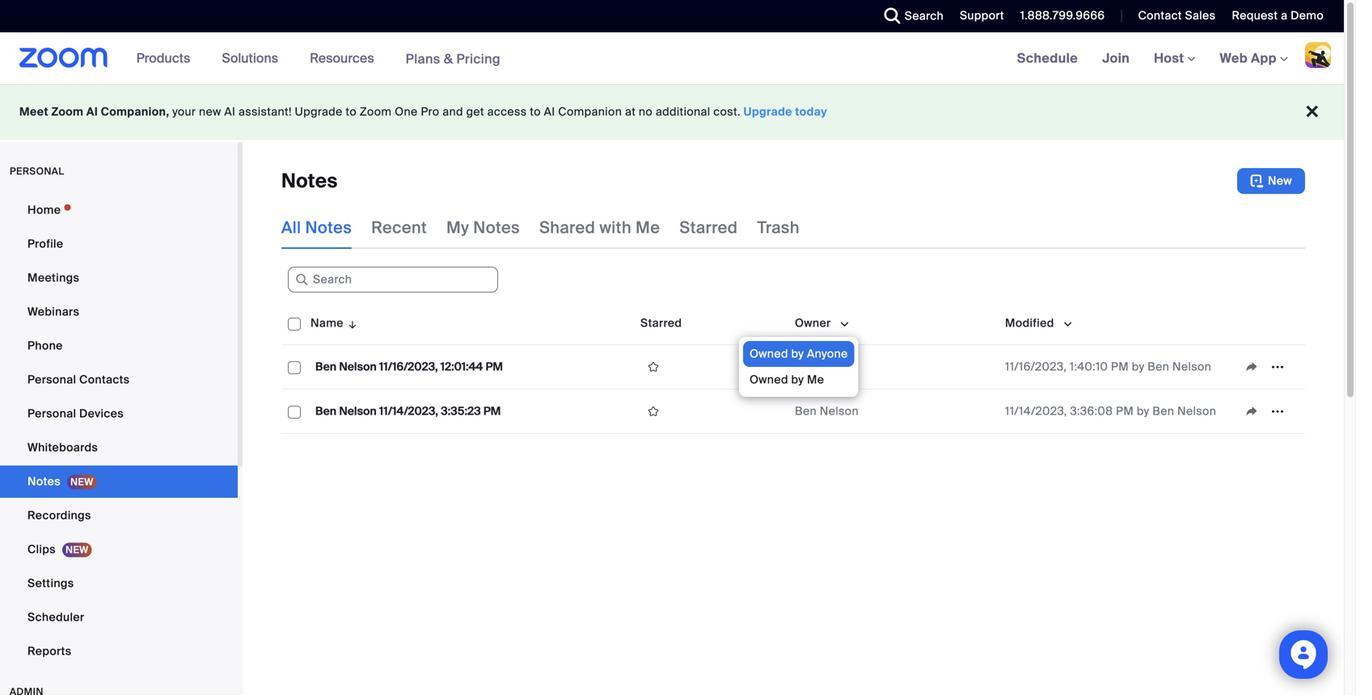 Task type: vqa. For each thing, say whether or not it's contained in the screenshot.
Upgrade to the left
yes



Task type: describe. For each thing, give the bounding box(es) containing it.
personal for personal devices
[[28, 407, 76, 421]]

product information navigation
[[124, 32, 513, 85]]

trash
[[757, 218, 800, 238]]

personal contacts link
[[0, 364, 238, 396]]

cost.
[[714, 104, 741, 119]]

host
[[1155, 50, 1188, 67]]

companion,
[[101, 104, 169, 119]]

profile
[[28, 237, 63, 252]]

profile picture image
[[1306, 42, 1332, 68]]

1 vertical spatial starred
[[641, 316, 682, 331]]

my notes
[[447, 218, 520, 238]]

pricing
[[457, 50, 501, 67]]

contacts
[[79, 373, 130, 388]]

clips link
[[0, 534, 238, 566]]

nelson down owner on the right of page
[[820, 360, 859, 375]]

notes right my
[[473, 218, 520, 238]]

join
[[1103, 50, 1130, 67]]

more options for ben nelson 11/14/2023, 3:35:23 pm image
[[1265, 404, 1291, 419]]

schedule link
[[1005, 32, 1091, 84]]

3:36:08
[[1071, 404, 1113, 419]]

notes up all notes
[[282, 169, 338, 194]]

personal
[[10, 165, 64, 178]]

request
[[1232, 8, 1279, 23]]

products
[[136, 50, 190, 67]]

a
[[1282, 8, 1288, 23]]

nelson left share image
[[1178, 404, 1217, 419]]

meet
[[19, 104, 48, 119]]

me for owned by me
[[807, 373, 825, 388]]

&
[[444, 50, 453, 67]]

request a demo
[[1232, 8, 1324, 23]]

no
[[639, 104, 653, 119]]

shared
[[540, 218, 596, 238]]

phone link
[[0, 330, 238, 362]]

join link
[[1091, 32, 1142, 84]]

ben nelson for 11/16/2023,
[[795, 360, 859, 375]]

solutions
[[222, 50, 278, 67]]

new
[[199, 104, 221, 119]]

1 upgrade from the left
[[295, 104, 343, 119]]

2 upgrade from the left
[[744, 104, 793, 119]]

web app button
[[1220, 50, 1289, 67]]

demo
[[1291, 8, 1324, 23]]

ben nelson 11/14/2023, 3:35:23 pm unstarred image
[[641, 404, 667, 419]]

tabs of all notes page tab list
[[282, 207, 800, 249]]

ben nelson 11/16/2023, 12:01:44 pm
[[316, 360, 503, 375]]

sales
[[1186, 8, 1216, 23]]

assistant!
[[239, 104, 292, 119]]

search
[[905, 8, 944, 23]]

web app
[[1220, 50, 1277, 67]]

home
[[28, 203, 61, 218]]

11/14/2023, inside button
[[379, 404, 438, 419]]

pm right 3:35:23
[[484, 404, 501, 419]]

meetings
[[28, 271, 80, 286]]

by right 3:36:08 in the right of the page
[[1137, 404, 1150, 419]]

meet zoom ai companion, your new ai assistant! upgrade to zoom one pro and get access to ai companion at no additional cost. upgrade today
[[19, 104, 828, 119]]

meet zoom ai companion, footer
[[0, 84, 1345, 140]]

whiteboards link
[[0, 432, 238, 464]]

notes inside personal menu menu
[[28, 474, 61, 489]]

owned for owned by anyone
[[750, 347, 789, 362]]

anyone
[[807, 347, 848, 362]]

12:01:44
[[441, 360, 483, 375]]

host button
[[1155, 50, 1196, 67]]

support
[[960, 8, 1005, 23]]

shared with me
[[540, 218, 660, 238]]

1:40:10
[[1070, 360, 1108, 375]]

share image
[[1239, 404, 1265, 419]]

owned by me
[[750, 373, 825, 388]]

3:35:23
[[441, 404, 481, 419]]

settings
[[28, 576, 74, 591]]

2 11/16/2023, from the left
[[1006, 360, 1067, 375]]

reports
[[28, 644, 72, 659]]

at
[[625, 104, 636, 119]]

get
[[466, 104, 484, 119]]

with
[[600, 218, 632, 238]]

nelson down arrow down image at the left
[[339, 360, 377, 375]]

plans
[[406, 50, 441, 67]]

new
[[1268, 174, 1293, 188]]

by down owned by anyone
[[792, 373, 804, 388]]

one
[[395, 104, 418, 119]]

11/16/2023, 1:40:10 pm by ben nelson
[[1006, 360, 1212, 375]]

profile link
[[0, 228, 238, 260]]

reports link
[[0, 636, 238, 668]]

meetings link
[[0, 262, 238, 294]]

devices
[[79, 407, 124, 421]]

ben nelson 11/14/2023, 3:35:23 pm button
[[311, 401, 506, 422]]



Task type: locate. For each thing, give the bounding box(es) containing it.
support link
[[948, 0, 1009, 32], [960, 8, 1005, 23]]

nelson left share icon
[[1173, 360, 1212, 375]]

more options for ben nelson 11/16/2023, 12:01:44 pm image
[[1265, 360, 1291, 375]]

recent
[[371, 218, 427, 238]]

owned up owned by me
[[750, 347, 789, 362]]

ben nelson 11/16/2023, 12:01:44 pm button
[[311, 357, 508, 378]]

today
[[796, 104, 828, 119]]

search button
[[873, 0, 948, 32]]

0 horizontal spatial 11/14/2023,
[[379, 404, 438, 419]]

ben nelson for 11/14/2023,
[[795, 404, 859, 419]]

1 to from the left
[[346, 104, 357, 119]]

11/14/2023, down ben nelson 11/16/2023, 12:01:44 pm button on the left of the page
[[379, 404, 438, 419]]

menu
[[739, 337, 859, 397]]

2 11/14/2023, from the left
[[1006, 404, 1068, 419]]

ai left companion
[[544, 104, 555, 119]]

my
[[447, 218, 469, 238]]

webinars link
[[0, 296, 238, 328]]

me inside tabs of all notes page tab list
[[636, 218, 660, 238]]

2 personal from the top
[[28, 407, 76, 421]]

1 ai from the left
[[86, 104, 98, 119]]

2 ai from the left
[[224, 104, 236, 119]]

1 vertical spatial ben nelson
[[795, 404, 859, 419]]

web
[[1220, 50, 1248, 67]]

clips
[[28, 542, 56, 557]]

owned down owned by anyone
[[750, 373, 789, 388]]

starred up 'ben nelson 11/16/2023, 12:01:44 pm unstarred' image
[[641, 316, 682, 331]]

name
[[311, 316, 344, 331]]

zoom
[[51, 104, 84, 119], [360, 104, 392, 119]]

0 vertical spatial ben nelson
[[795, 360, 859, 375]]

application
[[282, 303, 1318, 447], [1239, 355, 1299, 379], [1239, 400, 1299, 424]]

owned for owned by me
[[750, 373, 789, 388]]

pro
[[421, 104, 440, 119]]

by
[[792, 347, 804, 362], [1132, 360, 1145, 375], [792, 373, 804, 388], [1137, 404, 1150, 419]]

arrow down image
[[344, 314, 359, 333]]

app
[[1252, 50, 1277, 67]]

ben
[[316, 360, 337, 375], [795, 360, 817, 375], [1148, 360, 1170, 375], [316, 404, 337, 419], [795, 404, 817, 419], [1153, 404, 1175, 419]]

personal
[[28, 373, 76, 388], [28, 407, 76, 421]]

ben nelson down owner on the right of page
[[795, 360, 859, 375]]

0 vertical spatial owned
[[750, 347, 789, 362]]

nelson
[[339, 360, 377, 375], [820, 360, 859, 375], [1173, 360, 1212, 375], [339, 404, 377, 419], [820, 404, 859, 419], [1178, 404, 1217, 419]]

1 horizontal spatial upgrade
[[744, 104, 793, 119]]

personal up whiteboards
[[28, 407, 76, 421]]

upgrade down product information navigation on the left of the page
[[295, 104, 343, 119]]

personal menu menu
[[0, 194, 238, 670]]

1 11/14/2023, from the left
[[379, 404, 438, 419]]

upgrade right cost.
[[744, 104, 793, 119]]

0 horizontal spatial 11/16/2023,
[[379, 360, 438, 375]]

me for shared with me
[[636, 218, 660, 238]]

by up owned by me
[[792, 347, 804, 362]]

zoom logo image
[[19, 48, 108, 68]]

0 vertical spatial personal
[[28, 373, 76, 388]]

to down resources dropdown button
[[346, 104, 357, 119]]

schedule
[[1017, 50, 1078, 67]]

settings link
[[0, 568, 238, 600]]

pm right 3:36:08 in the right of the page
[[1116, 404, 1134, 419]]

solutions button
[[222, 32, 286, 84]]

1 horizontal spatial zoom
[[360, 104, 392, 119]]

1 zoom from the left
[[51, 104, 84, 119]]

2 owned from the top
[[750, 373, 789, 388]]

modified
[[1006, 316, 1055, 331]]

starred left trash
[[680, 218, 738, 238]]

plans & pricing
[[406, 50, 501, 67]]

notes link
[[0, 466, 238, 498]]

scheduler
[[28, 610, 84, 625]]

application for 11/16/2023, 1:40:10 pm by ben nelson
[[1239, 355, 1299, 379]]

1 11/16/2023, from the left
[[379, 360, 438, 375]]

1 vertical spatial me
[[807, 373, 825, 388]]

starred
[[680, 218, 738, 238], [641, 316, 682, 331]]

11/16/2023, down modified at the top of page
[[1006, 360, 1067, 375]]

companion
[[558, 104, 622, 119]]

access
[[488, 104, 527, 119]]

ben nelson
[[795, 360, 859, 375], [795, 404, 859, 419]]

1 ben nelson from the top
[[795, 360, 859, 375]]

upgrade
[[295, 104, 343, 119], [744, 104, 793, 119]]

me down anyone
[[807, 373, 825, 388]]

notes right all
[[305, 218, 352, 238]]

0 horizontal spatial upgrade
[[295, 104, 343, 119]]

ai
[[86, 104, 98, 119], [224, 104, 236, 119], [544, 104, 555, 119]]

ben nelson 11/14/2023, 3:35:23 pm
[[316, 404, 501, 419]]

0 horizontal spatial me
[[636, 218, 660, 238]]

Search text field
[[288, 267, 498, 293]]

11/14/2023,
[[379, 404, 438, 419], [1006, 404, 1068, 419]]

11/14/2023, 3:36:08 pm by ben nelson
[[1006, 404, 1217, 419]]

scheduler link
[[0, 602, 238, 634]]

menu containing owned by anyone
[[739, 337, 859, 397]]

upgrade today link
[[744, 104, 828, 119]]

starred inside tabs of all notes page tab list
[[680, 218, 738, 238]]

11/16/2023, inside button
[[379, 360, 438, 375]]

all notes
[[282, 218, 352, 238]]

personal for personal contacts
[[28, 373, 76, 388]]

products button
[[136, 32, 198, 84]]

pm
[[486, 360, 503, 375], [1111, 360, 1129, 375], [484, 404, 501, 419], [1116, 404, 1134, 419]]

3 ai from the left
[[544, 104, 555, 119]]

plans & pricing link
[[406, 50, 501, 67], [406, 50, 501, 67]]

1 horizontal spatial me
[[807, 373, 825, 388]]

1 vertical spatial owned
[[750, 373, 789, 388]]

personal contacts
[[28, 373, 130, 388]]

personal devices
[[28, 407, 124, 421]]

1 vertical spatial personal
[[28, 407, 76, 421]]

2 zoom from the left
[[360, 104, 392, 119]]

0 horizontal spatial ai
[[86, 104, 98, 119]]

1.888.799.9666
[[1021, 8, 1105, 23]]

by right "1:40:10"
[[1132, 360, 1145, 375]]

additional
[[656, 104, 711, 119]]

nelson down ben nelson 11/16/2023, 12:01:44 pm button on the left of the page
[[339, 404, 377, 419]]

11/16/2023, up ben nelson 11/14/2023, 3:35:23 pm
[[379, 360, 438, 375]]

2 ben nelson from the top
[[795, 404, 859, 419]]

me right with
[[636, 218, 660, 238]]

contact
[[1139, 8, 1183, 23]]

11/14/2023, left 3:36:08 in the right of the page
[[1006, 404, 1068, 419]]

me
[[636, 218, 660, 238], [807, 373, 825, 388]]

0 vertical spatial starred
[[680, 218, 738, 238]]

notes
[[282, 169, 338, 194], [305, 218, 352, 238], [473, 218, 520, 238], [28, 474, 61, 489]]

ben nelson 11/16/2023, 12:01:44 pm unstarred image
[[641, 360, 667, 375]]

new button
[[1238, 168, 1306, 194]]

ben nelson down owned by me
[[795, 404, 859, 419]]

application for 11/14/2023, 3:36:08 pm by ben nelson
[[1239, 400, 1299, 424]]

contact sales
[[1139, 8, 1216, 23]]

application containing name
[[282, 303, 1318, 447]]

2 horizontal spatial ai
[[544, 104, 555, 119]]

1 owned from the top
[[750, 347, 789, 362]]

banner containing products
[[0, 32, 1345, 85]]

to right access
[[530, 104, 541, 119]]

webinars
[[28, 305, 79, 320]]

whiteboards
[[28, 440, 98, 455]]

recordings link
[[0, 500, 238, 532]]

1 horizontal spatial 11/16/2023,
[[1006, 360, 1067, 375]]

owned by anyone
[[750, 347, 848, 362]]

ai right new
[[224, 104, 236, 119]]

1 horizontal spatial 11/14/2023,
[[1006, 404, 1068, 419]]

resources button
[[310, 32, 382, 84]]

pm right 12:01:44
[[486, 360, 503, 375]]

zoom left one
[[360, 104, 392, 119]]

2 to from the left
[[530, 104, 541, 119]]

resources
[[310, 50, 374, 67]]

1 horizontal spatial ai
[[224, 104, 236, 119]]

0 vertical spatial me
[[636, 218, 660, 238]]

notes up 'recordings'
[[28, 474, 61, 489]]

and
[[443, 104, 463, 119]]

0 horizontal spatial zoom
[[51, 104, 84, 119]]

recordings
[[28, 508, 91, 523]]

1 personal from the top
[[28, 373, 76, 388]]

0 horizontal spatial to
[[346, 104, 357, 119]]

share image
[[1239, 360, 1265, 375]]

1.888.799.9666 button
[[1009, 0, 1109, 32], [1021, 8, 1105, 23]]

11/16/2023,
[[379, 360, 438, 375], [1006, 360, 1067, 375]]

1 horizontal spatial to
[[530, 104, 541, 119]]

nelson down anyone
[[820, 404, 859, 419]]

personal down 'phone' at the left of page
[[28, 373, 76, 388]]

your
[[172, 104, 196, 119]]

personal devices link
[[0, 398, 238, 430]]

ai left companion,
[[86, 104, 98, 119]]

owner
[[795, 316, 831, 331]]

home link
[[0, 194, 238, 227]]

all
[[282, 218, 301, 238]]

phone
[[28, 339, 63, 354]]

banner
[[0, 32, 1345, 85]]

pm right "1:40:10"
[[1111, 360, 1129, 375]]

zoom right "meet" in the left of the page
[[51, 104, 84, 119]]

contact sales link
[[1126, 0, 1220, 32], [1139, 8, 1216, 23]]

meetings navigation
[[1005, 32, 1345, 85]]



